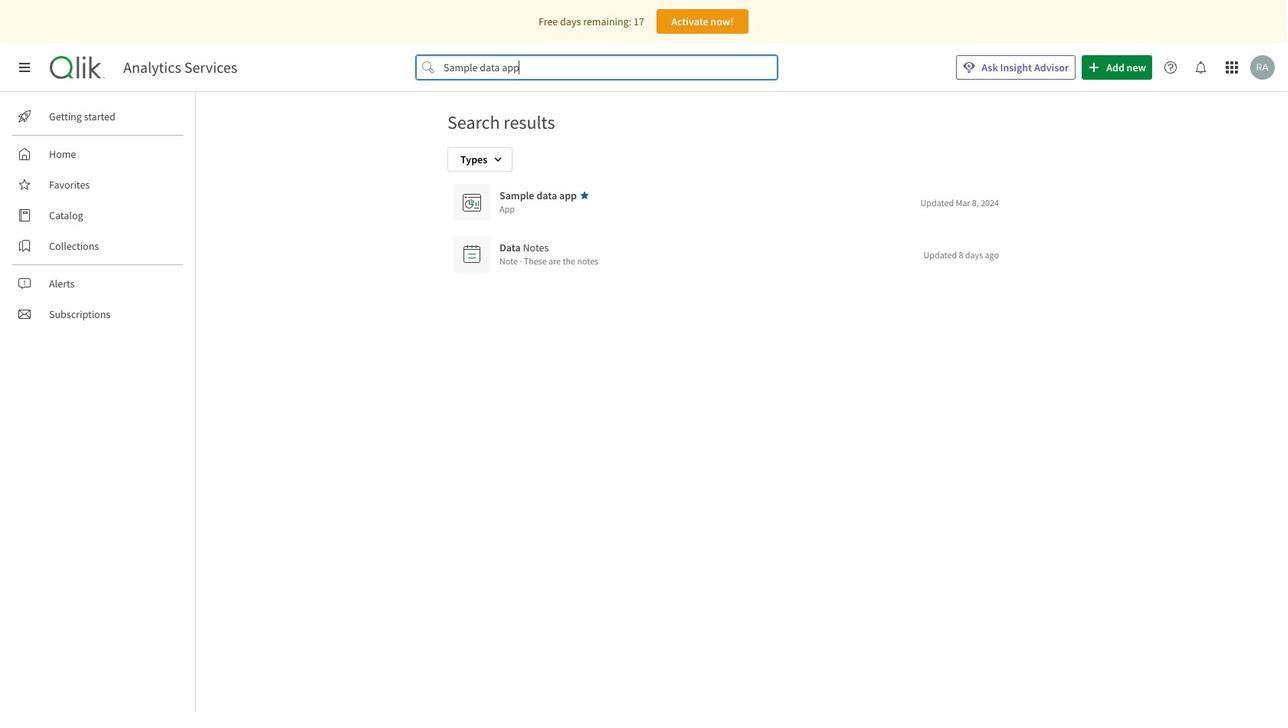 Task type: vqa. For each thing, say whether or not it's contained in the screenshot.
Analytics Services element
yes



Task type: describe. For each thing, give the bounding box(es) containing it.
ruby anderson image
[[1251, 55, 1276, 80]]

navigation pane element
[[0, 98, 195, 333]]

close sidebar menu image
[[18, 61, 31, 74]]

Search for content text field
[[441, 55, 754, 80]]

analytics services element
[[123, 58, 238, 77]]



Task type: locate. For each thing, give the bounding box(es) containing it.
these are the notes element
[[500, 255, 878, 268]]



